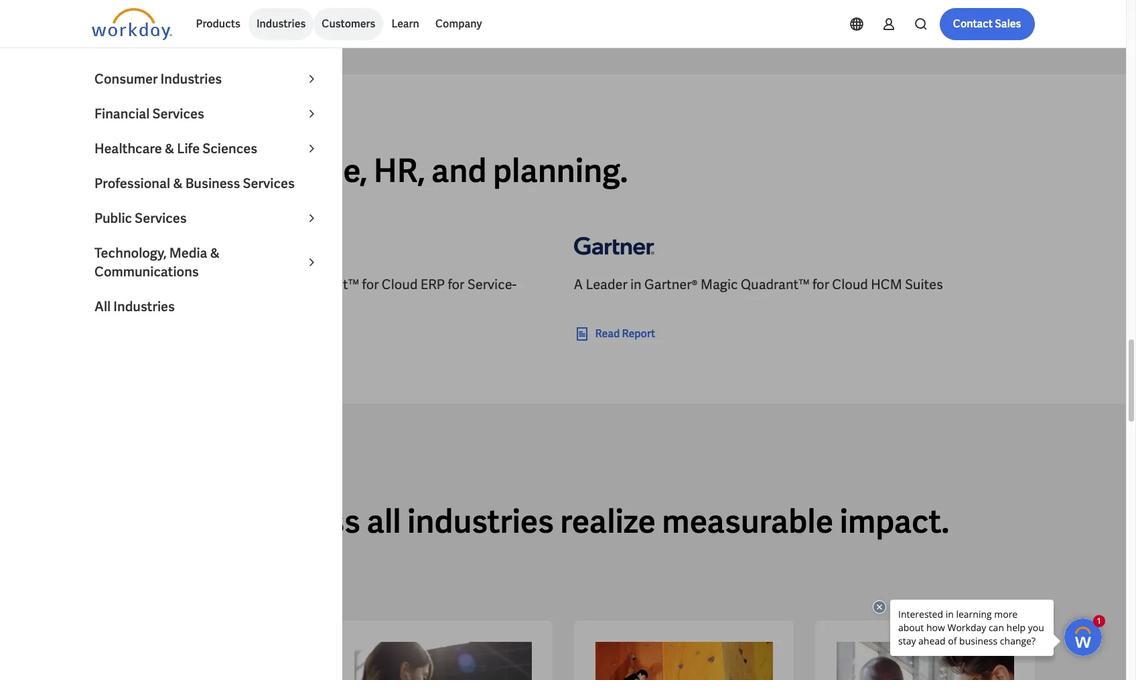 Task type: describe. For each thing, give the bounding box(es) containing it.
contact
[[954, 17, 993, 31]]

technology,
[[95, 245, 167, 262]]

what
[[91, 118, 119, 130]]

leader for a leader in gartner® magic quadrant™ for cloud hcm suites
[[586, 276, 628, 294]]

contact sales
[[954, 17, 1022, 31]]

products
[[196, 17, 241, 31]]

in for 2023
[[148, 276, 159, 294]]

finance,
[[252, 150, 367, 192]]

public
[[95, 210, 132, 227]]

leader
[[120, 150, 212, 192]]

& for life
[[165, 140, 175, 158]]

read report
[[596, 327, 656, 341]]

analysts
[[121, 118, 169, 130]]

gartner image for gartner®
[[574, 227, 655, 265]]

2 quadrant™ from the left
[[741, 276, 810, 294]]

gartner image for 2023
[[91, 227, 172, 265]]

& inside 'technology, media & communications'
[[210, 245, 220, 262]]

2023
[[162, 276, 191, 294]]

company button
[[428, 8, 490, 40]]

public services button
[[86, 201, 328, 236]]

contact sales link
[[940, 8, 1035, 40]]

& for business
[[173, 175, 183, 192]]

realize
[[561, 502, 656, 543]]

cloud inside a leader in 2023 gartner® magic quadrant™ for cloud erp for service- centric enterprises
[[382, 276, 418, 294]]

2 for from the left
[[448, 276, 465, 294]]

erp
[[421, 276, 445, 294]]

3 for from the left
[[813, 276, 830, 294]]

2 magic from the left
[[701, 276, 738, 294]]

across
[[264, 502, 361, 543]]

customers
[[322, 17, 376, 31]]

all industries link
[[86, 290, 328, 324]]

in for gartner®
[[631, 276, 642, 294]]

company
[[436, 17, 482, 31]]

read
[[596, 327, 620, 341]]

communications
[[95, 263, 199, 281]]

industries button
[[249, 8, 314, 40]]

sales
[[995, 17, 1022, 31]]

industries for all industries
[[113, 298, 175, 316]]

life
[[177, 140, 200, 158]]

healthcare & life sciences button
[[86, 131, 328, 166]]

media
[[169, 245, 207, 262]]

learn
[[392, 17, 420, 31]]

read report link
[[574, 327, 656, 343]]

and
[[432, 150, 487, 192]]

hr,
[[374, 150, 425, 192]]

centric
[[91, 295, 136, 313]]

services for financial services
[[152, 105, 204, 123]]

enterprises
[[139, 295, 209, 313]]

go to the homepage image
[[91, 8, 172, 40]]

leader for a leader in 2023 gartner® magic quadrant™ for cloud erp for service- centric enterprises
[[104, 276, 145, 294]]

consumer industries button
[[86, 62, 328, 97]]

learn all the successes life time fitness achieved with workday. image
[[596, 643, 773, 681]]

1 for from the left
[[362, 276, 379, 294]]

business
[[185, 175, 240, 192]]

public services
[[95, 210, 187, 227]]

2 cloud from the left
[[833, 276, 869, 294]]



Task type: vqa. For each thing, say whether or not it's contained in the screenshot.
Find
no



Task type: locate. For each thing, give the bounding box(es) containing it.
impact.
[[840, 502, 950, 543]]

0 horizontal spatial quadrant™
[[290, 276, 359, 294]]

0 vertical spatial services
[[152, 105, 204, 123]]

a leader in gartner® magic quadrant™ for cloud hcm suites
[[574, 276, 944, 294]]

0 horizontal spatial for
[[362, 276, 379, 294]]

netflix image
[[354, 643, 532, 681]]

quadrant™ inside a leader in 2023 gartner® magic quadrant™ for cloud erp for service- centric enterprises
[[290, 276, 359, 294]]

all industries
[[95, 298, 175, 316]]

gartner image
[[91, 227, 172, 265], [574, 227, 655, 265]]

1 horizontal spatial for
[[448, 276, 465, 294]]

2 leader from the left
[[586, 276, 628, 294]]

1 horizontal spatial leader
[[586, 276, 628, 294]]

services up 'technology, media & communications'
[[135, 210, 187, 227]]

all
[[367, 502, 401, 543]]

healthcare
[[95, 140, 162, 158]]

2 gartner image from the left
[[574, 227, 655, 265]]

industries inside "dropdown button"
[[160, 70, 222, 88]]

consumer
[[95, 70, 158, 88]]

2 vertical spatial industries
[[113, 298, 175, 316]]

cloud left the erp
[[382, 276, 418, 294]]

1 horizontal spatial cloud
[[833, 276, 869, 294]]

professional
[[95, 175, 170, 192]]

leader up read
[[586, 276, 628, 294]]

2 horizontal spatial in
[[631, 276, 642, 294]]

leader up centric
[[104, 276, 145, 294]]

0 horizontal spatial in
[[148, 276, 159, 294]]

1 horizontal spatial magic
[[701, 276, 738, 294]]

measurable
[[662, 502, 834, 543]]

what analysts say
[[91, 118, 188, 130]]

1 horizontal spatial in
[[218, 150, 245, 192]]

0 horizontal spatial gartner®
[[194, 276, 247, 294]]

industries right products
[[257, 17, 306, 31]]

& right media
[[210, 245, 220, 262]]

0 horizontal spatial cloud
[[382, 276, 418, 294]]

technology, media & communications button
[[86, 236, 328, 290]]

2 vertical spatial services
[[135, 210, 187, 227]]

2 vertical spatial &
[[210, 245, 220, 262]]

a for a leader in 2023 gartner® magic quadrant™ for cloud erp for service- centric enterprises
[[91, 276, 101, 294]]

customers button
[[314, 8, 384, 40]]

a up read report link
[[574, 276, 583, 294]]

1 vertical spatial services
[[243, 175, 295, 192]]

industries up the financial services dropdown button
[[160, 70, 222, 88]]

healthcare & life sciences
[[95, 140, 257, 158]]

in for finance,
[[218, 150, 245, 192]]

report
[[622, 327, 656, 341]]

a
[[91, 150, 114, 192], [91, 276, 101, 294], [574, 276, 583, 294]]

0 horizontal spatial magic
[[250, 276, 288, 294]]

for
[[362, 276, 379, 294], [448, 276, 465, 294], [813, 276, 830, 294]]

industries
[[408, 502, 554, 543]]

1 gartner image from the left
[[91, 227, 172, 265]]

industries down communications on the left top of page
[[113, 298, 175, 316]]

professional & business services
[[95, 175, 295, 192]]

services inside the financial services dropdown button
[[152, 105, 204, 123]]

& down healthcare & life sciences
[[173, 175, 183, 192]]

products button
[[188, 8, 249, 40]]

in inside a leader in 2023 gartner® magic quadrant™ for cloud erp for service- centric enterprises
[[148, 276, 159, 294]]

0 vertical spatial industries
[[257, 17, 306, 31]]

companies
[[91, 502, 257, 543]]

1 horizontal spatial quadrant™
[[741, 276, 810, 294]]

service-
[[468, 276, 517, 294]]

all
[[95, 298, 111, 316]]

1 horizontal spatial gartner image
[[574, 227, 655, 265]]

planning.
[[493, 150, 628, 192]]

bdo canada image
[[837, 643, 1014, 681]]

a leader in 2023 gartner® magic quadrant™ for cloud erp for service- centric enterprises
[[91, 276, 517, 313]]

magic
[[250, 276, 288, 294], [701, 276, 738, 294]]

1 vertical spatial industries
[[160, 70, 222, 88]]

a inside a leader in 2023 gartner® magic quadrant™ for cloud erp for service- centric enterprises
[[91, 276, 101, 294]]

gartner® right '2023' at the top left
[[194, 276, 247, 294]]

0 vertical spatial &
[[165, 140, 175, 158]]

learn button
[[384, 8, 428, 40]]

financial services
[[95, 105, 204, 123]]

services up healthcare & life sciences
[[152, 105, 204, 123]]

&
[[165, 140, 175, 158], [173, 175, 183, 192], [210, 245, 220, 262]]

a down what
[[91, 150, 114, 192]]

services for public services
[[135, 210, 187, 227]]

1 vertical spatial &
[[173, 175, 183, 192]]

leader inside a leader in 2023 gartner® magic quadrant™ for cloud erp for service- centric enterprises
[[104, 276, 145, 294]]

in
[[218, 150, 245, 192], [148, 276, 159, 294], [631, 276, 642, 294]]

financial services button
[[86, 97, 328, 131]]

leader
[[104, 276, 145, 294], [586, 276, 628, 294]]

a leader in finance, hr, and planning.
[[91, 150, 628, 192]]

1 cloud from the left
[[382, 276, 418, 294]]

2 gartner® from the left
[[645, 276, 698, 294]]

for left hcm
[[813, 276, 830, 294]]

suites
[[905, 276, 944, 294]]

quadrant™
[[290, 276, 359, 294], [741, 276, 810, 294]]

services
[[152, 105, 204, 123], [243, 175, 295, 192], [135, 210, 187, 227]]

consumer industries
[[95, 70, 222, 88]]

for right the erp
[[448, 276, 465, 294]]

1 leader from the left
[[104, 276, 145, 294]]

services down sciences
[[243, 175, 295, 192]]

a for a leader in finance, hr, and planning.
[[91, 150, 114, 192]]

gartner® up "report"
[[645, 276, 698, 294]]

cloud left hcm
[[833, 276, 869, 294]]

& left life
[[165, 140, 175, 158]]

for left the erp
[[362, 276, 379, 294]]

sciences
[[203, 140, 257, 158]]

professional & business services link
[[86, 166, 328, 201]]

companies across all industries realize measurable impact.
[[91, 502, 950, 543]]

a for a leader in gartner® magic quadrant™ for cloud hcm suites
[[574, 276, 583, 294]]

industries inside dropdown button
[[257, 17, 306, 31]]

services inside professional & business services link
[[243, 175, 295, 192]]

hcm
[[871, 276, 903, 294]]

gartner® inside a leader in 2023 gartner® magic quadrant™ for cloud erp for service- centric enterprises
[[194, 276, 247, 294]]

technology, media & communications
[[95, 245, 220, 281]]

industries for consumer industries
[[160, 70, 222, 88]]

magic inside a leader in 2023 gartner® magic quadrant™ for cloud erp for service- centric enterprises
[[250, 276, 288, 294]]

1 magic from the left
[[250, 276, 288, 294]]

1 horizontal spatial gartner®
[[645, 276, 698, 294]]

2 horizontal spatial for
[[813, 276, 830, 294]]

1 quadrant™ from the left
[[290, 276, 359, 294]]

financial
[[95, 105, 150, 123]]

say
[[170, 118, 188, 130]]

0 horizontal spatial leader
[[104, 276, 145, 294]]

1 gartner® from the left
[[194, 276, 247, 294]]

industries
[[257, 17, 306, 31], [160, 70, 222, 88], [113, 298, 175, 316]]

cloud
[[382, 276, 418, 294], [833, 276, 869, 294]]

services inside public services dropdown button
[[135, 210, 187, 227]]

0 horizontal spatial gartner image
[[91, 227, 172, 265]]

gartner®
[[194, 276, 247, 294], [645, 276, 698, 294]]

a up all
[[91, 276, 101, 294]]



